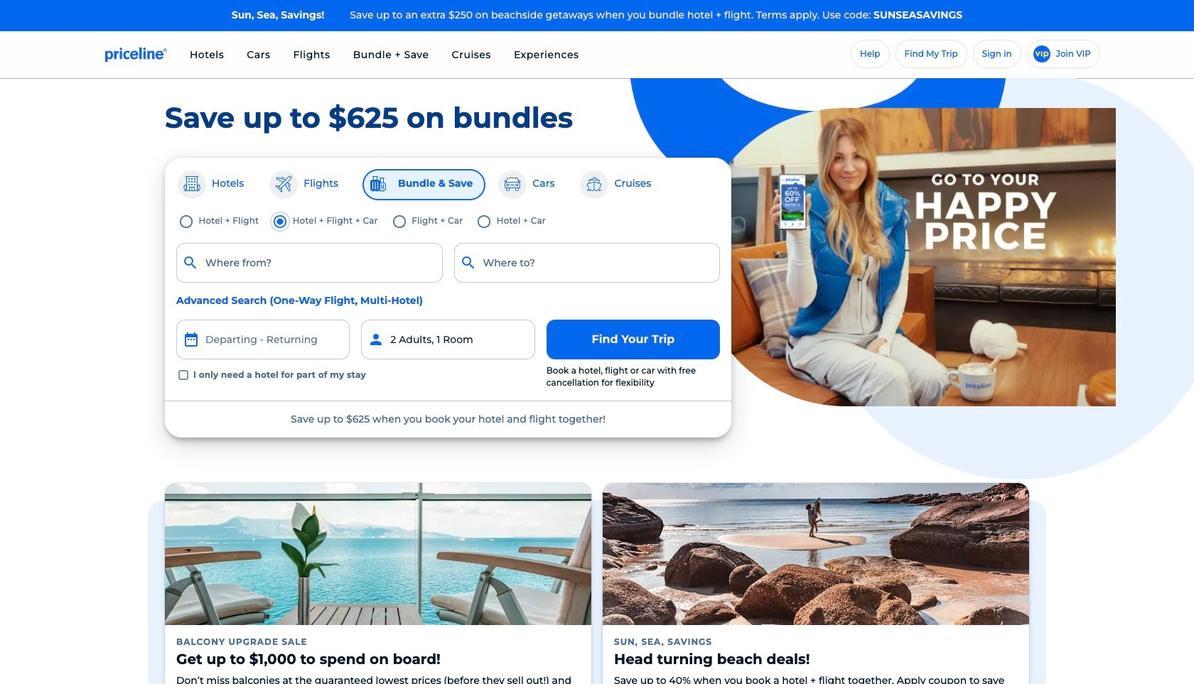 Task type: vqa. For each thing, say whether or not it's contained in the screenshot.
21 Button for June 2024
no



Task type: locate. For each thing, give the bounding box(es) containing it.
2 none field from the left
[[454, 243, 720, 283]]

0 horizontal spatial none field
[[176, 243, 443, 283]]

priceline.com home image
[[105, 47, 167, 62]]

1 none field from the left
[[176, 243, 443, 283]]

None field
[[176, 243, 443, 283], [454, 243, 720, 283]]

Where from? field
[[176, 243, 443, 283]]

None button
[[176, 320, 350, 360]]

1 horizontal spatial none field
[[454, 243, 720, 283]]

types of travel tab list
[[176, 169, 720, 200]]



Task type: describe. For each thing, give the bounding box(es) containing it.
vip badge icon image
[[1034, 45, 1051, 62]]

none field the where to?
[[454, 243, 720, 283]]

none field where from?
[[176, 243, 443, 283]]

Where to? field
[[454, 243, 720, 283]]



